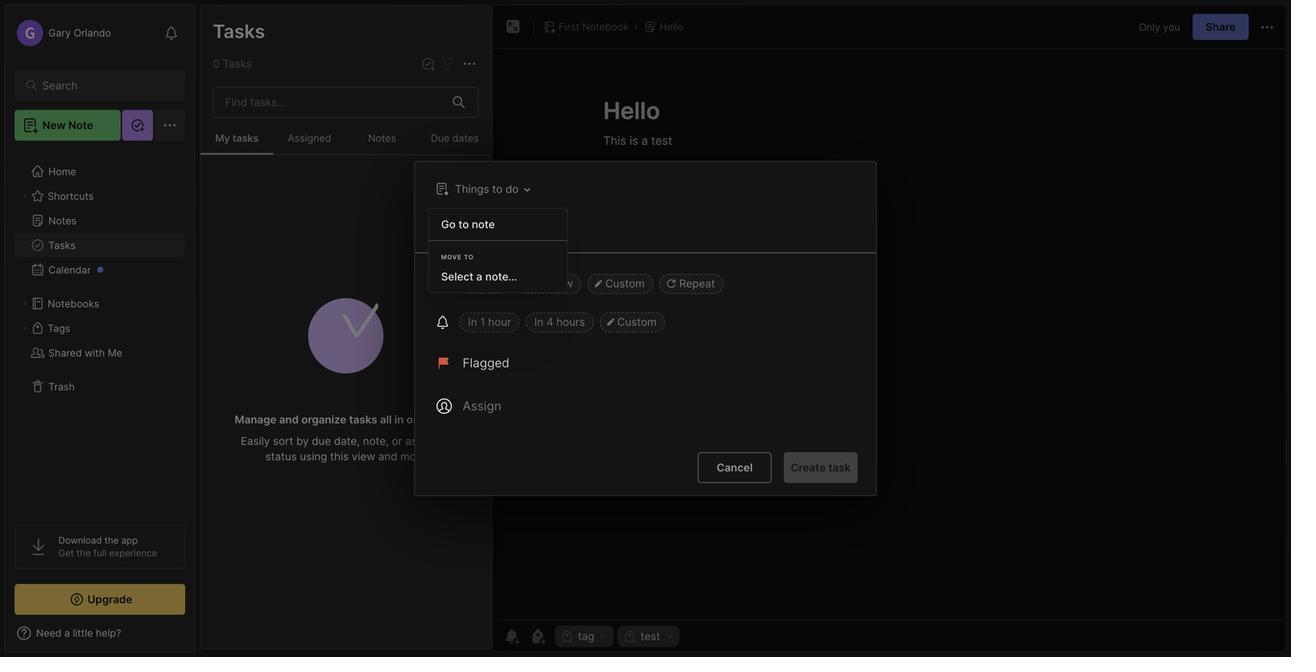 Task type: describe. For each thing, give the bounding box(es) containing it.
note
[[472, 218, 495, 231]]

go to note link
[[429, 215, 567, 234]]

0 horizontal spatial and
[[279, 413, 299, 426]]

trash
[[48, 381, 75, 393]]

cancel
[[717, 461, 753, 474]]

2023
[[252, 146, 275, 157]]

select
[[441, 270, 474, 283]]

1 horizontal spatial test
[[317, 146, 334, 157]]

1 things to do button from the left
[[428, 178, 536, 200]]

add tag image
[[529, 627, 547, 646]]

notebooks link
[[15, 291, 185, 316]]

1
[[480, 316, 485, 329]]

date,
[[334, 435, 360, 448]]

0
[[213, 57, 220, 70]]

my tasks button
[[201, 124, 273, 155]]

0 horizontal spatial hello
[[216, 107, 240, 119]]

do
[[506, 183, 519, 196]]

upgrade button
[[15, 584, 185, 615]]

view
[[352, 450, 376, 463]]

notebooks
[[48, 298, 99, 310]]

easily
[[241, 435, 270, 448]]

expand tags image
[[20, 324, 29, 333]]

move
[[441, 253, 462, 261]]

shared
[[48, 347, 82, 359]]

create
[[791, 461, 826, 474]]

calendar button
[[15, 258, 185, 282]]

0 tasks
[[213, 57, 252, 70]]

manage and organize tasks all in one place
[[235, 413, 457, 426]]

trash link
[[15, 374, 185, 399]]

all
[[380, 413, 392, 426]]

get
[[58, 548, 74, 559]]

custom button for in 4 hours
[[600, 313, 665, 333]]

my tasks
[[215, 132, 259, 144]]

shared with me link
[[15, 341, 185, 365]]

assign button
[[428, 388, 511, 425]]

2
[[212, 57, 219, 70]]

hour
[[488, 316, 512, 329]]

download the app get the full experience
[[58, 535, 157, 559]]

place
[[429, 413, 457, 426]]

tasks inside button
[[233, 132, 259, 144]]

in
[[395, 413, 404, 426]]

new
[[42, 119, 66, 132]]

by
[[297, 435, 309, 448]]

add a reminder image
[[503, 627, 521, 646]]

dates
[[453, 132, 479, 144]]

today button
[[460, 274, 508, 294]]

assign
[[463, 399, 502, 414]]

custom button for tomorrow
[[588, 274, 654, 294]]

first
[[559, 21, 580, 33]]

hello inside button
[[660, 21, 684, 33]]

calendar
[[48, 264, 91, 276]]

full
[[93, 548, 107, 559]]

tomorrow button
[[514, 274, 582, 294]]

0 horizontal spatial the
[[77, 548, 91, 559]]

2 things to do button from the left
[[432, 178, 536, 200]]

sort
[[273, 435, 293, 448]]

due
[[312, 435, 331, 448]]

expand note image
[[504, 18, 523, 36]]

home
[[48, 166, 76, 177]]

notebook
[[583, 21, 629, 33]]

home link
[[15, 159, 185, 184]]

repeat
[[680, 277, 716, 290]]

tasks button
[[15, 233, 185, 258]]

create task
[[791, 461, 851, 474]]

dropdown list menu
[[429, 215, 567, 286]]

tag button
[[555, 626, 614, 647]]

notes inside notes link
[[48, 215, 77, 227]]

Search text field
[[42, 78, 165, 93]]

cancel button
[[698, 453, 772, 483]]

this
[[330, 450, 349, 463]]

notes button
[[346, 124, 419, 155]]

today
[[468, 277, 499, 290]]

row group containing manage and organize tasks all in one place
[[201, 155, 491, 476]]

1 vertical spatial tasks
[[349, 413, 378, 426]]

more
[[401, 450, 426, 463]]

repeat button
[[660, 274, 724, 294]]

share button
[[1193, 14, 1250, 40]]

1 vertical spatial tasks
[[223, 57, 252, 70]]

using
[[300, 450, 327, 463]]

only you
[[1140, 21, 1181, 33]]

tags
[[48, 322, 70, 334]]

manage
[[235, 413, 277, 426]]

test button
[[618, 626, 680, 647]]

download
[[58, 535, 102, 546]]

with
[[85, 347, 105, 359]]

in 1 hour button
[[460, 313, 520, 333]]

in for in 4 hours
[[535, 316, 544, 329]]

first notebook
[[559, 21, 629, 33]]

select a note… link
[[429, 267, 567, 286]]

new task image
[[421, 56, 436, 72]]

assigned
[[288, 132, 331, 144]]



Task type: locate. For each thing, give the bounding box(es) containing it.
2 vertical spatial notes
[[48, 215, 77, 227]]

note window element
[[493, 5, 1287, 653]]

tree containing home
[[5, 150, 195, 511]]

only
[[1140, 21, 1161, 33]]

tasks up nov 28, 2023
[[233, 132, 259, 144]]

a right is
[[249, 123, 255, 135]]

1 vertical spatial to
[[459, 218, 469, 231]]

1 vertical spatial tag
[[578, 630, 595, 643]]

0 vertical spatial and
[[279, 413, 299, 426]]

in
[[468, 316, 477, 329], [535, 316, 544, 329]]

nov
[[216, 146, 233, 157]]

flagged button
[[428, 345, 516, 382]]

test right tag button
[[641, 630, 661, 643]]

custom for in 4 hours
[[618, 316, 657, 329]]

the
[[105, 535, 119, 546], [77, 548, 91, 559]]

1 vertical spatial custom
[[618, 316, 657, 329]]

2 notes
[[212, 57, 250, 70]]

0 vertical spatial a
[[249, 123, 255, 135]]

in left 1
[[468, 316, 477, 329]]

tag inside button
[[578, 630, 595, 643]]

notes up notes
[[212, 19, 265, 42]]

this is a test
[[216, 123, 276, 135]]

0 vertical spatial tasks
[[213, 20, 265, 43]]

to for note
[[459, 218, 469, 231]]

tasks up notes
[[213, 20, 265, 43]]

shared with me
[[48, 347, 122, 359]]

go to note
[[441, 218, 495, 231]]

4
[[547, 316, 554, 329]]

tasks up calendar
[[48, 239, 76, 251]]

Enter task text field
[[461, 216, 858, 242]]

0 horizontal spatial a
[[249, 123, 255, 135]]

28,
[[236, 146, 250, 157]]

assigned button
[[273, 124, 346, 155]]

and
[[279, 413, 299, 426], [379, 450, 398, 463]]

test down assigned
[[317, 146, 334, 157]]

due dates
[[431, 132, 479, 144]]

1 vertical spatial the
[[77, 548, 91, 559]]

due dates button
[[419, 124, 491, 155]]

1 in from the left
[[468, 316, 477, 329]]

row group
[[201, 155, 491, 476]]

test inside test button
[[641, 630, 661, 643]]

share
[[1206, 20, 1236, 33]]

note,
[[363, 435, 389, 448]]

0 horizontal spatial in
[[468, 316, 477, 329]]

is
[[239, 123, 246, 135]]

Go to note or move task field
[[428, 178, 536, 200]]

and inside easily sort by due date, note, or assigned status using this view and more
[[379, 450, 398, 463]]

expand notebooks image
[[20, 299, 29, 308]]

to right move
[[464, 253, 474, 261]]

to
[[493, 183, 503, 196], [459, 218, 469, 231], [464, 253, 474, 261]]

notes left due
[[368, 132, 396, 144]]

0 vertical spatial tasks
[[233, 132, 259, 144]]

in 4 hours button
[[526, 313, 594, 333]]

a left note…
[[477, 270, 483, 283]]

custom for tomorrow
[[606, 277, 645, 290]]

tasks right 0
[[223, 57, 252, 70]]

a inside dropdown list menu
[[477, 270, 483, 283]]

task
[[829, 461, 851, 474]]

0 vertical spatial to
[[493, 183, 503, 196]]

in 1 hour
[[468, 316, 512, 329]]

1 vertical spatial hello
[[216, 107, 240, 119]]

shortcuts button
[[15, 184, 185, 208]]

create task button
[[784, 453, 858, 483]]

Note Editor text field
[[494, 48, 1286, 621]]

custom button
[[588, 274, 654, 294], [600, 313, 665, 333]]

one
[[407, 413, 426, 426]]

shortcuts
[[48, 190, 94, 202]]

the down download
[[77, 548, 91, 559]]

1 horizontal spatial and
[[379, 450, 398, 463]]

hours
[[557, 316, 585, 329]]

tag
[[288, 146, 302, 157], [578, 630, 595, 643]]

note
[[68, 119, 93, 132]]

0 vertical spatial custom
[[606, 277, 645, 290]]

a
[[249, 123, 255, 135], [477, 270, 483, 283]]

tree
[[5, 150, 195, 511]]

1 horizontal spatial hello
[[660, 21, 684, 33]]

organize
[[302, 413, 347, 426]]

tag down assigned
[[288, 146, 302, 157]]

0 vertical spatial test
[[258, 123, 276, 135]]

app
[[121, 535, 138, 546]]

to right go
[[459, 218, 469, 231]]

tasks left all
[[349, 413, 378, 426]]

2 vertical spatial tasks
[[48, 239, 76, 251]]

0 horizontal spatial notes
[[48, 215, 77, 227]]

1 vertical spatial test
[[317, 146, 334, 157]]

the up full
[[105, 535, 119, 546]]

hello button
[[641, 16, 687, 38]]

flagged
[[463, 356, 510, 371]]

hello right notebook
[[660, 21, 684, 33]]

tags button
[[15, 316, 185, 341]]

1 horizontal spatial tag
[[578, 630, 595, 643]]

things to do button
[[428, 178, 536, 200], [432, 178, 536, 200]]

0 horizontal spatial tasks
[[233, 132, 259, 144]]

Find tasks… text field
[[216, 90, 444, 115]]

in for in 1 hour
[[468, 316, 477, 329]]

move to
[[441, 253, 474, 261]]

none search field inside main element
[[42, 76, 165, 95]]

my
[[215, 132, 230, 144]]

tree inside main element
[[5, 150, 195, 511]]

tomorrow
[[522, 277, 573, 290]]

0 vertical spatial the
[[105, 535, 119, 546]]

0 horizontal spatial tag
[[288, 146, 302, 157]]

1 horizontal spatial the
[[105, 535, 119, 546]]

me
[[108, 347, 122, 359]]

1 vertical spatial notes
[[368, 132, 396, 144]]

0 horizontal spatial test
[[258, 123, 276, 135]]

in 4 hours
[[535, 316, 585, 329]]

2 horizontal spatial test
[[641, 630, 661, 643]]

0 vertical spatial tag
[[288, 146, 302, 157]]

custom button down enter task text field
[[588, 274, 654, 294]]

custom button right hours
[[600, 313, 665, 333]]

note…
[[486, 270, 518, 283]]

tasks inside "button"
[[48, 239, 76, 251]]

to left do
[[493, 183, 503, 196]]

test up 2023
[[258, 123, 276, 135]]

and down the or
[[379, 450, 398, 463]]

custom down enter task text field
[[606, 277, 645, 290]]

1 vertical spatial and
[[379, 450, 398, 463]]

go
[[441, 218, 456, 231]]

1 vertical spatial a
[[477, 270, 483, 283]]

select a note…
[[441, 270, 518, 283]]

2 vertical spatial test
[[641, 630, 661, 643]]

notes link
[[15, 208, 185, 233]]

custom right hours
[[618, 316, 657, 329]]

1 horizontal spatial tasks
[[349, 413, 378, 426]]

notes down "shortcuts"
[[48, 215, 77, 227]]

hello up the this
[[216, 107, 240, 119]]

main element
[[0, 0, 200, 657]]

test
[[258, 123, 276, 135], [317, 146, 334, 157], [641, 630, 661, 643]]

tag right "add tag" icon
[[578, 630, 595, 643]]

2 horizontal spatial notes
[[368, 132, 396, 144]]

tasks
[[233, 132, 259, 144], [349, 413, 378, 426]]

1 horizontal spatial a
[[477, 270, 483, 283]]

easily sort by due date, note, or assigned status using this view and more
[[241, 435, 451, 463]]

0 vertical spatial notes
[[212, 19, 265, 42]]

0 vertical spatial hello
[[660, 21, 684, 33]]

1 horizontal spatial notes
[[212, 19, 265, 42]]

in left 4
[[535, 316, 544, 329]]

and up the sort
[[279, 413, 299, 426]]

due
[[431, 132, 450, 144]]

2 in from the left
[[535, 316, 544, 329]]

to inside button
[[493, 183, 503, 196]]

assigned
[[405, 435, 451, 448]]

or
[[392, 435, 402, 448]]

status
[[266, 450, 297, 463]]

notes inside notes button
[[368, 132, 396, 144]]

to for do
[[493, 183, 503, 196]]

None search field
[[42, 76, 165, 95]]

new note
[[42, 119, 93, 132]]

things
[[455, 183, 490, 196]]

1 vertical spatial custom button
[[600, 313, 665, 333]]

experience
[[109, 548, 157, 559]]

you
[[1164, 21, 1181, 33]]

1 horizontal spatial in
[[535, 316, 544, 329]]

things to do
[[455, 183, 519, 196]]

0 vertical spatial custom button
[[588, 274, 654, 294]]

2 vertical spatial to
[[464, 253, 474, 261]]



Task type: vqa. For each thing, say whether or not it's contained in the screenshot.
the bottommost tab list
no



